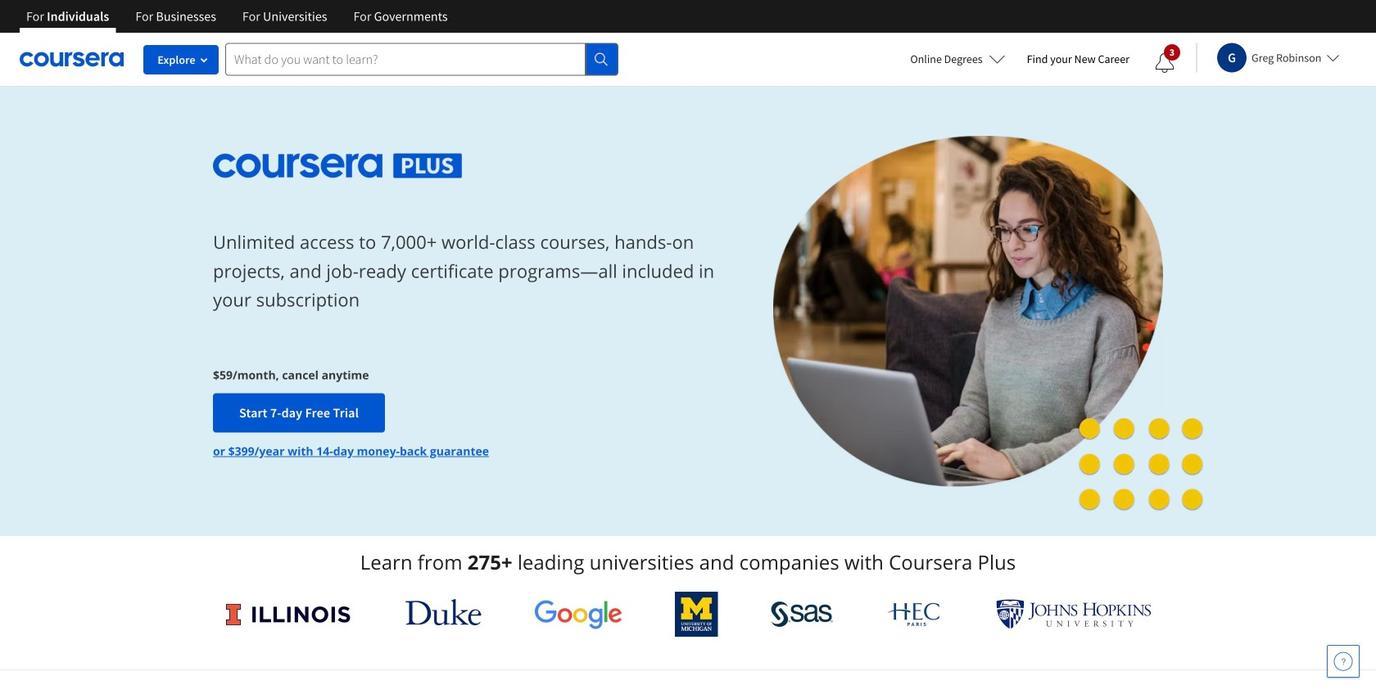 Task type: vqa. For each thing, say whether or not it's contained in the screenshot.
search field
yes



Task type: describe. For each thing, give the bounding box(es) containing it.
johns hopkins university image
[[996, 600, 1152, 630]]

sas image
[[771, 602, 834, 628]]

university of michigan image
[[675, 592, 718, 637]]

hec paris image
[[886, 598, 944, 632]]

coursera image
[[20, 46, 124, 72]]

help center image
[[1334, 652, 1354, 672]]

duke university image
[[405, 600, 482, 626]]

banner navigation
[[13, 0, 461, 33]]



Task type: locate. For each thing, give the bounding box(es) containing it.
What do you want to learn? text field
[[225, 43, 586, 76]]

university of illinois at urbana-champaign image
[[225, 602, 353, 628]]

coursera plus image
[[213, 154, 463, 178]]

google image
[[534, 600, 623, 630]]

None search field
[[225, 43, 619, 76]]



